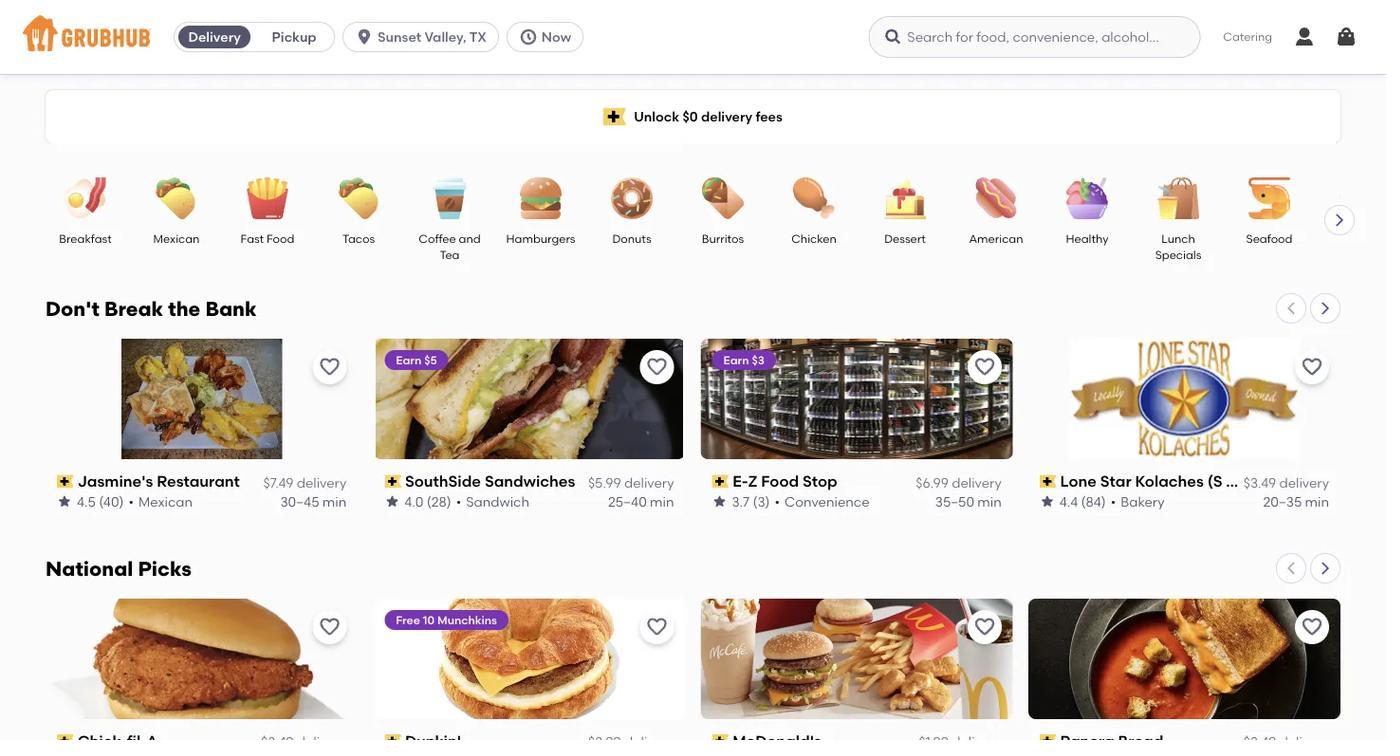 Task type: vqa. For each thing, say whether or not it's contained in the screenshot.
drink
no



Task type: locate. For each thing, give the bounding box(es) containing it.
mexican down the jasmine's restaurant
[[139, 494, 193, 510]]

min right 20–35
[[1305, 494, 1330, 510]]

Search for food, convenience, alcohol... search field
[[869, 16, 1201, 58]]

4 star icon image from the left
[[1040, 494, 1055, 509]]

4 • from the left
[[1111, 494, 1116, 510]]

0 vertical spatial caret left icon image
[[1284, 301, 1299, 316]]

1 caret left icon image from the top
[[1284, 301, 1299, 316]]

2 horizontal spatial svg image
[[884, 28, 903, 46]]

(28)
[[427, 494, 451, 510]]

bank
[[205, 297, 257, 321]]

earn for southside
[[396, 353, 422, 367]]

1 vertical spatial food
[[761, 472, 799, 491]]

restaurant
[[157, 472, 240, 491]]

delivery
[[188, 29, 241, 45]]

30–45 min
[[280, 494, 347, 510]]

• for star
[[1111, 494, 1116, 510]]

1 star icon image from the left
[[57, 494, 72, 509]]

• right (84)
[[1111, 494, 1116, 510]]

2 star icon image from the left
[[385, 494, 400, 509]]

american image
[[963, 177, 1030, 219]]

0 horizontal spatial svg image
[[1293, 26, 1316, 48]]

0 horizontal spatial save this restaurant image
[[318, 616, 341, 639]]

caret left icon image for national picks
[[1284, 561, 1299, 576]]

0 vertical spatial food
[[267, 232, 295, 245]]

2 svg image from the left
[[1335, 26, 1358, 48]]

southside sandwiches logo image
[[373, 339, 686, 459]]

2 vertical spatial caret right icon image
[[1318, 561, 1333, 576]]

caret right icon image for don't break the bank
[[1318, 301, 1333, 316]]

z
[[748, 472, 758, 491]]

catering
[[1224, 30, 1273, 43]]

save this restaurant image
[[318, 616, 341, 639], [973, 616, 996, 639], [1301, 616, 1324, 639]]

caret left icon image
[[1284, 301, 1299, 316], [1284, 561, 1299, 576]]

3 save this restaurant image from the left
[[1301, 616, 1324, 639]]

burritos
[[702, 232, 744, 245]]

main navigation navigation
[[0, 0, 1386, 74]]

lone star kolaches (s austin) logo image
[[1069, 339, 1300, 459]]

min
[[323, 494, 347, 510], [650, 494, 674, 510], [978, 494, 1002, 510], [1305, 494, 1330, 510]]

• convenience
[[775, 494, 870, 510]]

e-
[[733, 472, 748, 491]]

star icon image for lone star kolaches (s austin)
[[1040, 494, 1055, 509]]

4.0 (28)
[[404, 494, 451, 510]]

food right z
[[761, 472, 799, 491]]

delivery up the 20–35 min
[[1280, 474, 1330, 490]]

min right 35–50
[[978, 494, 1002, 510]]

star icon image left 4.0
[[385, 494, 400, 509]]

delivery for lone star kolaches (s austin)
[[1280, 474, 1330, 490]]

2 • from the left
[[456, 494, 461, 510]]

grubhub plus flag logo image
[[604, 108, 626, 126]]

earn left $3
[[724, 353, 749, 367]]

2 save this restaurant image from the left
[[973, 616, 996, 639]]

subscription pass image
[[385, 475, 401, 488], [712, 475, 729, 488], [1040, 475, 1057, 488], [385, 735, 401, 740], [712, 735, 729, 740]]

catering button
[[1210, 15, 1286, 59]]

dunkin' logo image
[[373, 599, 686, 719]]

caret left icon image down the 20–35 min
[[1284, 561, 1299, 576]]

save this restaurant image for free 10 munchkins
[[646, 616, 669, 639]]

3 star icon image from the left
[[712, 494, 727, 509]]

min for e-z food stop
[[978, 494, 1002, 510]]

mexican down mexican image
[[153, 232, 200, 245]]

mcdonald's logo image
[[701, 599, 1013, 719]]

save this restaurant image
[[318, 356, 341, 379], [646, 356, 669, 379], [973, 356, 996, 379], [1301, 356, 1324, 379], [646, 616, 669, 639]]

svg image inside sunset valley, tx button
[[355, 28, 374, 46]]

$0
[[683, 109, 698, 125]]

min right 25–40
[[650, 494, 674, 510]]

subscription pass image
[[57, 475, 74, 488], [57, 735, 74, 740], [1040, 735, 1057, 740]]

1 • from the left
[[129, 494, 134, 510]]

•
[[129, 494, 134, 510], [456, 494, 461, 510], [775, 494, 780, 510], [1111, 494, 1116, 510]]

1 horizontal spatial save this restaurant image
[[973, 616, 996, 639]]

subscription pass image for chick-fil-a logo
[[57, 735, 74, 740]]

1 min from the left
[[323, 494, 347, 510]]

now button
[[507, 22, 591, 52]]

star icon image left 3.7
[[712, 494, 727, 509]]

svg image
[[1293, 26, 1316, 48], [1335, 26, 1358, 48]]

10
[[423, 613, 435, 627]]

$7.49
[[263, 474, 294, 490]]

delivery up 25–40 min
[[624, 474, 674, 490]]

0 horizontal spatial svg image
[[355, 28, 374, 46]]

save this restaurant image for earn $5
[[646, 356, 669, 379]]

food
[[267, 232, 295, 245], [761, 472, 799, 491]]

1 svg image from the left
[[355, 28, 374, 46]]

hamburgers
[[506, 232, 576, 245]]

• right (28)
[[456, 494, 461, 510]]

hamburgers image
[[508, 177, 574, 219]]

svg image for sunset valley, tx
[[355, 28, 374, 46]]

1 vertical spatial caret left icon image
[[1284, 561, 1299, 576]]

1 horizontal spatial earn
[[724, 353, 749, 367]]

3 min from the left
[[978, 494, 1002, 510]]

coffee and tea image
[[417, 177, 483, 219]]

coffee and tea
[[419, 232, 481, 262]]

jasmine's restaurant logo image
[[121, 339, 282, 459]]

delivery up 30–45 min
[[297, 474, 347, 490]]

3.7
[[732, 494, 750, 510]]

seafood image
[[1237, 177, 1303, 219]]

1 horizontal spatial food
[[761, 472, 799, 491]]

delivery for e-z food stop
[[952, 474, 1002, 490]]

svg image inside now button
[[519, 28, 538, 46]]

tacos image
[[325, 177, 392, 219]]

1 horizontal spatial svg image
[[1335, 26, 1358, 48]]

breakfast image
[[52, 177, 119, 219]]

delivery button
[[175, 22, 254, 52]]

earn left $5
[[396, 353, 422, 367]]

0 horizontal spatial earn
[[396, 353, 422, 367]]

mexican
[[153, 232, 200, 245], [139, 494, 193, 510]]

• for restaurant
[[129, 494, 134, 510]]

• bakery
[[1111, 494, 1165, 510]]

lunch
[[1162, 232, 1195, 245]]

caret left icon image down seafood
[[1284, 301, 1299, 316]]

0 vertical spatial mexican
[[153, 232, 200, 245]]

• for sandwiches
[[456, 494, 461, 510]]

• sandwich
[[456, 494, 530, 510]]

2 svg image from the left
[[519, 28, 538, 46]]

1 vertical spatial caret right icon image
[[1318, 301, 1333, 316]]

svg image
[[355, 28, 374, 46], [519, 28, 538, 46], [884, 28, 903, 46]]

1 horizontal spatial svg image
[[519, 28, 538, 46]]

$7.49 delivery
[[263, 474, 347, 490]]

dessert image
[[872, 177, 939, 219]]

3 svg image from the left
[[884, 28, 903, 46]]

save this restaurant image for chick-fil-a logo
[[318, 616, 341, 639]]

specials
[[1155, 248, 1202, 262]]

earn
[[396, 353, 422, 367], [724, 353, 749, 367]]

american
[[969, 232, 1024, 245]]

healthy image
[[1054, 177, 1121, 219]]

star icon image left 4.4
[[1040, 494, 1055, 509]]

e-z food stop logo image
[[701, 339, 1013, 459]]

• for z
[[775, 494, 780, 510]]

2 horizontal spatial save this restaurant image
[[1301, 616, 1324, 639]]

tea
[[440, 248, 460, 262]]

2 min from the left
[[650, 494, 674, 510]]

star icon image
[[57, 494, 72, 509], [385, 494, 400, 509], [712, 494, 727, 509], [1040, 494, 1055, 509]]

min for jasmine's restaurant
[[323, 494, 347, 510]]

3 • from the left
[[775, 494, 780, 510]]

• right (3)
[[775, 494, 780, 510]]

coffee
[[419, 232, 456, 245]]

delivery up 35–50 min
[[952, 474, 1002, 490]]

• right (40)
[[129, 494, 134, 510]]

fast
[[241, 232, 264, 245]]

1 save this restaurant image from the left
[[318, 616, 341, 639]]

4.4
[[1060, 494, 1078, 510]]

4.5 (40)
[[77, 494, 124, 510]]

save this restaurant image for mcdonald's logo
[[973, 616, 996, 639]]

food right fast
[[267, 232, 295, 245]]

$5.99
[[588, 474, 621, 490]]

tacos
[[343, 232, 375, 245]]

star icon image left 4.5
[[57, 494, 72, 509]]

2 earn from the left
[[724, 353, 749, 367]]

chicken
[[792, 232, 837, 245]]

$3.49 delivery
[[1244, 474, 1330, 490]]

delivery
[[701, 109, 753, 125], [297, 474, 347, 490], [624, 474, 674, 490], [952, 474, 1002, 490], [1280, 474, 1330, 490]]

star icon image for jasmine's restaurant
[[57, 494, 72, 509]]

save this restaurant button
[[312, 350, 347, 384], [640, 350, 674, 384], [968, 350, 1002, 384], [1295, 350, 1330, 384], [312, 610, 347, 644], [640, 610, 674, 644], [968, 610, 1002, 644], [1295, 610, 1330, 644]]

star icon image for e-z food stop
[[712, 494, 727, 509]]

southside sandwiches
[[405, 472, 575, 491]]

min right 30–45
[[323, 494, 347, 510]]

subscription pass image for e-z food stop
[[712, 475, 729, 488]]

1 earn from the left
[[396, 353, 422, 367]]

star icon image for southside sandwiches
[[385, 494, 400, 509]]

20–35 min
[[1264, 494, 1330, 510]]

4 min from the left
[[1305, 494, 1330, 510]]

jasmine's
[[78, 472, 153, 491]]

caret right icon image
[[1332, 213, 1348, 228], [1318, 301, 1333, 316], [1318, 561, 1333, 576]]

2 caret left icon image from the top
[[1284, 561, 1299, 576]]

4.4 (84)
[[1060, 494, 1106, 510]]



Task type: describe. For each thing, give the bounding box(es) containing it.
• mexican
[[129, 494, 193, 510]]

kolaches
[[1135, 472, 1204, 491]]

$3
[[752, 353, 765, 367]]

$5.99 delivery
[[588, 474, 674, 490]]

lone star kolaches (s austin)
[[1060, 472, 1279, 491]]

lone
[[1060, 472, 1097, 491]]

delivery for jasmine's restaurant
[[297, 474, 347, 490]]

austin)
[[1226, 472, 1279, 491]]

healthy
[[1066, 232, 1109, 245]]

donuts
[[612, 232, 652, 245]]

0 vertical spatial caret right icon image
[[1332, 213, 1348, 228]]

subscription pass image for southside sandwiches
[[385, 475, 401, 488]]

convenience
[[785, 494, 870, 510]]

tx
[[469, 29, 487, 45]]

earn for e-
[[724, 353, 749, 367]]

and
[[459, 232, 481, 245]]

don't
[[46, 297, 99, 321]]

0 horizontal spatial food
[[267, 232, 295, 245]]

valley,
[[425, 29, 466, 45]]

fast food image
[[234, 177, 301, 219]]

$3.49
[[1244, 474, 1276, 490]]

3.7 (3)
[[732, 494, 770, 510]]

$5
[[424, 353, 437, 367]]

pickup
[[272, 29, 317, 45]]

20–35
[[1264, 494, 1302, 510]]

earn $5
[[396, 353, 437, 367]]

star
[[1101, 472, 1132, 491]]

sandwich
[[466, 494, 530, 510]]

free
[[396, 613, 420, 627]]

(3)
[[753, 494, 770, 510]]

lunch specials
[[1155, 232, 1202, 262]]

25–40
[[608, 494, 647, 510]]

delivery right "$0"
[[701, 109, 753, 125]]

panera bread logo image
[[1029, 599, 1341, 719]]

breakfast
[[59, 232, 112, 245]]

don't break the bank
[[46, 297, 257, 321]]

lunch specials image
[[1145, 177, 1212, 219]]

caret right icon image for national picks
[[1318, 561, 1333, 576]]

delivery for southside sandwiches
[[624, 474, 674, 490]]

1 vertical spatial mexican
[[139, 494, 193, 510]]

unlock
[[634, 109, 680, 125]]

pickup button
[[254, 22, 334, 52]]

min for lone star kolaches (s austin)
[[1305, 494, 1330, 510]]

now
[[542, 29, 571, 45]]

free 10 munchkins
[[396, 613, 497, 627]]

e-z food stop
[[733, 472, 838, 491]]

subscription pass image for panera bread logo
[[1040, 735, 1057, 740]]

save this restaurant image for earn $3
[[973, 356, 996, 379]]

chicken image
[[781, 177, 847, 219]]

dessert
[[885, 232, 926, 245]]

subscription pass image for lone star kolaches (s austin)
[[1040, 475, 1057, 488]]

$6.99 delivery
[[916, 474, 1002, 490]]

chick-fil-a logo image
[[48, 599, 356, 719]]

sunset
[[378, 29, 422, 45]]

1 svg image from the left
[[1293, 26, 1316, 48]]

(40)
[[99, 494, 124, 510]]

seafood
[[1246, 232, 1293, 245]]

caret left icon image for don't break the bank
[[1284, 301, 1299, 316]]

the
[[168, 297, 201, 321]]

fast food
[[241, 232, 295, 245]]

25–40 min
[[608, 494, 674, 510]]

unlock $0 delivery fees
[[634, 109, 783, 125]]

break
[[104, 297, 163, 321]]

stop
[[803, 472, 838, 491]]

sunset valley, tx
[[378, 29, 487, 45]]

earn $3
[[724, 353, 765, 367]]

(s
[[1208, 472, 1223, 491]]

(84)
[[1081, 494, 1106, 510]]

save this restaurant image for panera bread logo
[[1301, 616, 1324, 639]]

35–50 min
[[935, 494, 1002, 510]]

bakery
[[1121, 494, 1165, 510]]

munchkins
[[437, 613, 497, 627]]

4.5
[[77, 494, 96, 510]]

southside
[[405, 472, 481, 491]]

mexican image
[[143, 177, 210, 219]]

35–50
[[935, 494, 975, 510]]

svg image for now
[[519, 28, 538, 46]]

4.0
[[404, 494, 424, 510]]

sunset valley, tx button
[[343, 22, 507, 52]]

30–45
[[280, 494, 319, 510]]

sandwiches
[[485, 472, 575, 491]]

burritos image
[[690, 177, 756, 219]]

donuts image
[[599, 177, 665, 219]]

national picks
[[46, 557, 192, 581]]

national
[[46, 557, 133, 581]]

fees
[[756, 109, 783, 125]]

picks
[[138, 557, 192, 581]]

jasmine's restaurant
[[78, 472, 240, 491]]

min for southside sandwiches
[[650, 494, 674, 510]]



